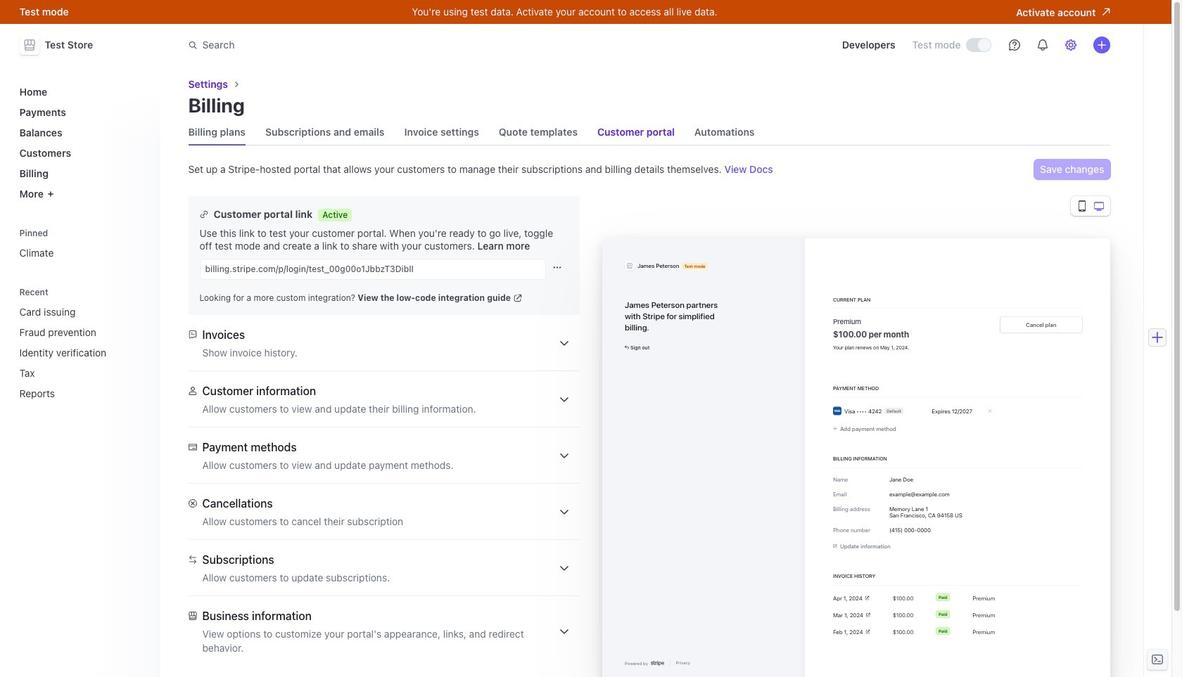 Task type: describe. For each thing, give the bounding box(es) containing it.
2 recent element from the top
[[14, 301, 152, 405]]

Search text field
[[180, 32, 577, 58]]

svg image
[[553, 264, 561, 272]]

Test mode checkbox
[[967, 39, 991, 51]]

stripe image
[[651, 661, 664, 667]]

help image
[[1009, 39, 1020, 51]]

1 recent element from the top
[[14, 283, 152, 405]]

pinned element
[[14, 223, 152, 265]]

settings image
[[1065, 39, 1077, 51]]

edit pins image
[[138, 229, 146, 238]]



Task type: vqa. For each thing, say whether or not it's contained in the screenshot.
Subscriptions and invoices
no



Task type: locate. For each thing, give the bounding box(es) containing it.
notifications image
[[1037, 39, 1049, 51]]

tab list
[[188, 120, 1110, 146]]

None search field
[[180, 32, 577, 58]]

clear history image
[[138, 288, 146, 297]]

recent element
[[14, 283, 152, 405], [14, 301, 152, 405]]

core navigation links element
[[14, 80, 152, 206]]



